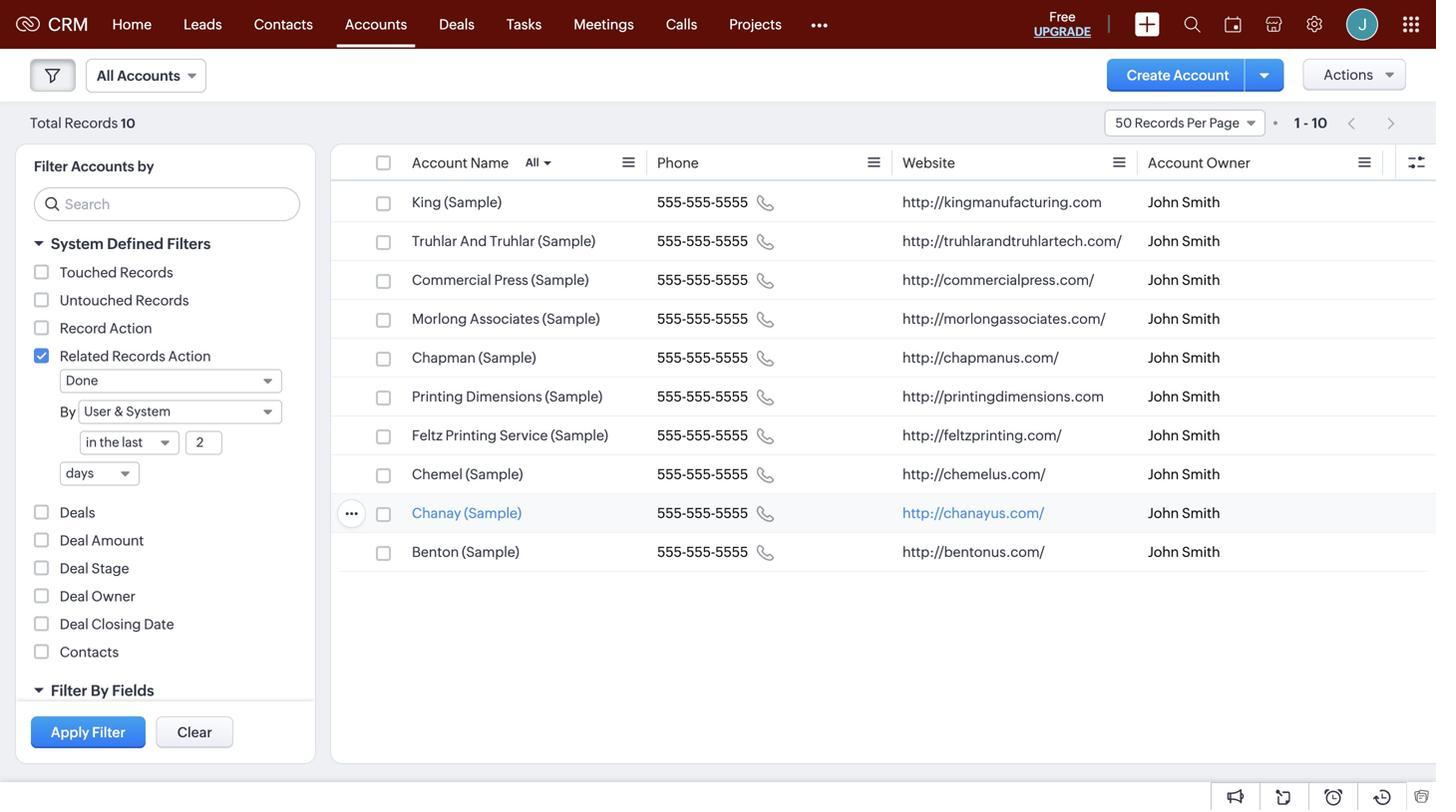 Task type: vqa. For each thing, say whether or not it's contained in the screenshot.


Task type: describe. For each thing, give the bounding box(es) containing it.
crm link
[[16, 14, 88, 35]]

deal stage
[[60, 561, 129, 577]]

service
[[499, 428, 548, 444]]

meetings
[[574, 16, 634, 32]]

http://kingmanufacturing.com
[[903, 194, 1102, 210]]

deal amount
[[60, 533, 144, 549]]

Done field
[[60, 369, 282, 393]]

john for http://feltzprinting.com/
[[1148, 428, 1179, 444]]

amount
[[91, 533, 144, 549]]

http://commercialpress.com/
[[903, 272, 1094, 288]]

http://feltzprinting.com/ link
[[903, 426, 1062, 446]]

profile element
[[1334, 0, 1390, 48]]

chapman
[[412, 350, 476, 366]]

name
[[470, 155, 509, 171]]

commercial
[[412, 272, 491, 288]]

untouched records
[[60, 293, 189, 309]]

(sample) inside the benton (sample) link
[[462, 544, 519, 560]]

in
[[86, 435, 97, 450]]

smith for http://bentonus.com/
[[1182, 544, 1220, 560]]

5555 for http://morlongassociates.com/
[[715, 311, 748, 327]]

filter accounts by
[[34, 159, 154, 175]]

calendar image
[[1225, 16, 1242, 32]]

deal for deal stage
[[60, 561, 89, 577]]

days field
[[60, 462, 140, 486]]

Other Modules field
[[798, 8, 841, 40]]

morlong
[[412, 311, 467, 327]]

records for 50
[[1135, 116, 1184, 131]]

filter inside button
[[92, 725, 126, 741]]

crm
[[48, 14, 88, 35]]

john smith for http://chemelus.com/
[[1148, 467, 1220, 483]]

5555 for http://chapmanus.com/
[[715, 350, 748, 366]]

http://morlongassociates.com/ link
[[903, 309, 1106, 329]]

page
[[1209, 116, 1240, 131]]

user & system
[[84, 404, 171, 419]]

john smith for http://kingmanufacturing.com
[[1148, 194, 1220, 210]]

john smith for http://chapmanus.com/
[[1148, 350, 1220, 366]]

555-555-5555 for benton (sample)
[[657, 544, 748, 560]]

5555 for http://truhlarandtruhlartech.com/
[[715, 233, 748, 249]]

apply filter
[[51, 725, 126, 741]]

555-555-5555 for chanay (sample)
[[657, 506, 748, 522]]

555-555-5555 for morlong associates (sample)
[[657, 311, 748, 327]]

apply
[[51, 725, 89, 741]]

5555 for http://commercialpress.com/
[[715, 272, 748, 288]]

(sample) inside chapman (sample) 'link'
[[478, 350, 536, 366]]

touched
[[60, 265, 117, 281]]

projects link
[[713, 0, 798, 48]]

(sample) inside chanay (sample) link
[[464, 506, 522, 522]]

create menu image
[[1135, 12, 1160, 36]]

john smith for http://bentonus.com/
[[1148, 544, 1220, 560]]

smith for http://commercialpress.com/
[[1182, 272, 1220, 288]]

by inside dropdown button
[[91, 683, 109, 700]]

tasks
[[506, 16, 542, 32]]

apply filter button
[[31, 717, 145, 749]]

row group containing king (sample)
[[331, 183, 1436, 572]]

free
[[1049, 9, 1076, 24]]

(sample) inside printing dimensions (sample) "link"
[[545, 389, 603, 405]]

(sample) inside truhlar and truhlar (sample) link
[[538, 233, 595, 249]]

(sample) inside chemel (sample) 'link'
[[465, 467, 523, 483]]

-
[[1303, 115, 1309, 131]]

john for http://chemelus.com/
[[1148, 467, 1179, 483]]

in the last field
[[80, 431, 180, 455]]

deal closing date
[[60, 617, 174, 633]]

5555 for http://chanayus.com/
[[715, 506, 748, 522]]

http://bentonus.com/ link
[[903, 542, 1045, 562]]

john smith for http://truhlarandtruhlartech.com/
[[1148, 233, 1220, 249]]

records for related
[[112, 349, 165, 364]]

morlong associates (sample) link
[[412, 309, 600, 329]]

records for touched
[[120, 265, 173, 281]]

http://truhlarandtruhlartech.com/
[[903, 233, 1122, 249]]

smith for http://chapmanus.com/
[[1182, 350, 1220, 366]]

morlong associates (sample)
[[412, 311, 600, 327]]

account name
[[412, 155, 509, 171]]

system defined filters button
[[16, 226, 315, 262]]

http://chemelus.com/
[[903, 467, 1046, 483]]

john for http://printingdimensions.com
[[1148, 389, 1179, 405]]

feltz
[[412, 428, 443, 444]]

john for http://kingmanufacturing.com
[[1148, 194, 1179, 210]]

5555 for http://printingdimensions.com
[[715, 389, 748, 405]]

printing dimensions (sample)
[[412, 389, 603, 405]]

king
[[412, 194, 441, 210]]

http://chanayus.com/
[[903, 506, 1044, 522]]

defined
[[107, 235, 164, 253]]

555-555-5555 for feltz printing service (sample)
[[657, 428, 748, 444]]

by
[[137, 159, 154, 175]]

http://chemelus.com/ link
[[903, 465, 1046, 485]]

records for total
[[64, 115, 118, 131]]

feltz printing service (sample) link
[[412, 426, 608, 446]]

accounts link
[[329, 0, 423, 48]]

related records action
[[60, 349, 211, 364]]

filter by fields
[[51, 683, 154, 700]]

1
[[1294, 115, 1300, 131]]

account for account owner
[[1148, 155, 1204, 171]]

total
[[30, 115, 62, 131]]

deal owner
[[60, 589, 136, 605]]

555-555-5555 for truhlar and truhlar (sample)
[[657, 233, 748, 249]]

deal for deal amount
[[60, 533, 89, 549]]

home link
[[96, 0, 168, 48]]

http://morlongassociates.com/
[[903, 311, 1106, 327]]

system inside dropdown button
[[51, 235, 104, 253]]

smith for http://kingmanufacturing.com
[[1182, 194, 1220, 210]]

smith for http://truhlarandtruhlartech.com/
[[1182, 233, 1220, 249]]

chanay
[[412, 506, 461, 522]]

chemel (sample)
[[412, 467, 523, 483]]

records for untouched
[[135, 293, 189, 309]]

(sample) inside morlong associates (sample) link
[[542, 311, 600, 327]]

http://printingdimensions.com
[[903, 389, 1104, 405]]

account inside create account button
[[1173, 67, 1229, 83]]

filters
[[167, 235, 211, 253]]

(sample) inside commercial press (sample) link
[[531, 272, 589, 288]]

associates
[[470, 311, 539, 327]]

chanay (sample) link
[[412, 504, 522, 524]]

http://printingdimensions.com link
[[903, 387, 1104, 407]]

the
[[99, 435, 119, 450]]

5555 for http://bentonus.com/
[[715, 544, 748, 560]]

calls
[[666, 16, 697, 32]]

king (sample)
[[412, 194, 502, 210]]

leads link
[[168, 0, 238, 48]]

john smith for http://morlongassociates.com/
[[1148, 311, 1220, 327]]

&
[[114, 404, 123, 419]]

filter by fields button
[[16, 674, 315, 709]]

account for account name
[[412, 155, 468, 171]]

home
[[112, 16, 152, 32]]



Task type: locate. For each thing, give the bounding box(es) containing it.
6 john smith from the top
[[1148, 389, 1220, 405]]

6 john from the top
[[1148, 389, 1179, 405]]

accounts for all accounts
[[117, 68, 180, 84]]

printing dimensions (sample) link
[[412, 387, 603, 407]]

(sample) up commercial press (sample)
[[538, 233, 595, 249]]

8 john smith from the top
[[1148, 467, 1220, 483]]

closing
[[91, 617, 141, 633]]

9 smith from the top
[[1182, 506, 1220, 522]]

10 john from the top
[[1148, 544, 1179, 560]]

http://chapmanus.com/ link
[[903, 348, 1059, 368]]

0 horizontal spatial deals
[[60, 505, 95, 521]]

last
[[122, 435, 143, 450]]

filter inside dropdown button
[[51, 683, 87, 700]]

filter for filter accounts by
[[34, 159, 68, 175]]

create
[[1127, 67, 1171, 83]]

truhlar up press
[[490, 233, 535, 249]]

profile image
[[1346, 8, 1378, 40]]

truhlar and truhlar (sample) link
[[412, 231, 595, 251]]

all right name
[[526, 157, 539, 169]]

3 deal from the top
[[60, 589, 89, 605]]

by left fields
[[91, 683, 109, 700]]

1 vertical spatial all
[[526, 157, 539, 169]]

0 vertical spatial contacts
[[254, 16, 313, 32]]

9 john smith from the top
[[1148, 506, 1220, 522]]

All Accounts field
[[86, 59, 206, 93]]

8 john from the top
[[1148, 467, 1179, 483]]

1 horizontal spatial 10
[[1312, 115, 1327, 131]]

owner down page
[[1206, 155, 1250, 171]]

5555 for http://feltzprinting.com/
[[715, 428, 748, 444]]

navigation
[[1337, 109, 1406, 138]]

5 john from the top
[[1148, 350, 1179, 366]]

all
[[97, 68, 114, 84], [526, 157, 539, 169]]

account owner
[[1148, 155, 1250, 171]]

1 john smith from the top
[[1148, 194, 1220, 210]]

in the last
[[86, 435, 143, 450]]

records inside field
[[1135, 116, 1184, 131]]

john for http://commercialpress.com/
[[1148, 272, 1179, 288]]

7 5555 from the top
[[715, 428, 748, 444]]

john for http://truhlarandtruhlartech.com/
[[1148, 233, 1179, 249]]

http://chapmanus.com/
[[903, 350, 1059, 366]]

1 truhlar from the left
[[412, 233, 457, 249]]

1 horizontal spatial truhlar
[[490, 233, 535, 249]]

10 smith from the top
[[1182, 544, 1220, 560]]

accounts inside 'accounts' link
[[345, 16, 407, 32]]

1 horizontal spatial owner
[[1206, 155, 1250, 171]]

printing
[[412, 389, 463, 405], [445, 428, 497, 444]]

search image
[[1184, 16, 1201, 33]]

accounts
[[345, 16, 407, 32], [117, 68, 180, 84], [71, 159, 134, 175]]

deal left 'stage'
[[60, 561, 89, 577]]

owner for deal owner
[[91, 589, 136, 605]]

john for http://chapmanus.com/
[[1148, 350, 1179, 366]]

555-555-5555 for commercial press (sample)
[[657, 272, 748, 288]]

commercial press (sample) link
[[412, 270, 589, 290]]

filter up apply
[[51, 683, 87, 700]]

(sample)
[[444, 194, 502, 210], [538, 233, 595, 249], [531, 272, 589, 288], [542, 311, 600, 327], [478, 350, 536, 366], [545, 389, 603, 405], [551, 428, 608, 444], [465, 467, 523, 483], [464, 506, 522, 522], [462, 544, 519, 560]]

2 smith from the top
[[1182, 233, 1220, 249]]

7 john from the top
[[1148, 428, 1179, 444]]

truhlar
[[412, 233, 457, 249], [490, 233, 535, 249]]

website
[[903, 155, 955, 171]]

1 5555 from the top
[[715, 194, 748, 210]]

smith for http://printingdimensions.com
[[1182, 389, 1220, 405]]

4 deal from the top
[[60, 617, 89, 633]]

0 vertical spatial filter
[[34, 159, 68, 175]]

5555
[[715, 194, 748, 210], [715, 233, 748, 249], [715, 272, 748, 288], [715, 311, 748, 327], [715, 350, 748, 366], [715, 389, 748, 405], [715, 428, 748, 444], [715, 467, 748, 483], [715, 506, 748, 522], [715, 544, 748, 560]]

2 deal from the top
[[60, 561, 89, 577]]

all inside field
[[97, 68, 114, 84]]

printing down chapman
[[412, 389, 463, 405]]

1 horizontal spatial deals
[[439, 16, 475, 32]]

9 555-555-5555 from the top
[[657, 506, 748, 522]]

all up total records 10
[[97, 68, 114, 84]]

deals link
[[423, 0, 491, 48]]

records down the defined
[[120, 265, 173, 281]]

1 john from the top
[[1148, 194, 1179, 210]]

5 5555 from the top
[[715, 350, 748, 366]]

deals
[[439, 16, 475, 32], [60, 505, 95, 521]]

projects
[[729, 16, 782, 32]]

(sample) down feltz printing service (sample)
[[465, 467, 523, 483]]

john for http://bentonus.com/
[[1148, 544, 1179, 560]]

1 vertical spatial printing
[[445, 428, 497, 444]]

account up king
[[412, 155, 468, 171]]

0 vertical spatial action
[[109, 321, 152, 337]]

2 vertical spatial accounts
[[71, 159, 134, 175]]

deal for deal closing date
[[60, 617, 89, 633]]

User & System field
[[78, 400, 282, 424]]

chanay (sample)
[[412, 506, 522, 522]]

smith for http://feltzprinting.com/
[[1182, 428, 1220, 444]]

2 555-555-5555 from the top
[[657, 233, 748, 249]]

records down the touched records
[[135, 293, 189, 309]]

0 horizontal spatial owner
[[91, 589, 136, 605]]

benton
[[412, 544, 459, 560]]

create account button
[[1107, 59, 1249, 92]]

8 5555 from the top
[[715, 467, 748, 483]]

1 horizontal spatial contacts
[[254, 16, 313, 32]]

0 horizontal spatial contacts
[[60, 645, 119, 661]]

date
[[144, 617, 174, 633]]

accounts down home link
[[117, 68, 180, 84]]

2 5555 from the top
[[715, 233, 748, 249]]

phone
[[657, 155, 699, 171]]

555-555-5555 for printing dimensions (sample)
[[657, 389, 748, 405]]

filter
[[34, 159, 68, 175], [51, 683, 87, 700], [92, 725, 126, 741]]

555-555-5555 for chapman (sample)
[[657, 350, 748, 366]]

accounts for filter accounts by
[[71, 159, 134, 175]]

deal down deal stage
[[60, 589, 89, 605]]

(sample) inside king (sample) link
[[444, 194, 502, 210]]

555-555-5555 for chemel (sample)
[[657, 467, 748, 483]]

john for http://morlongassociates.com/
[[1148, 311, 1179, 327]]

0 horizontal spatial system
[[51, 235, 104, 253]]

deals inside deals link
[[439, 16, 475, 32]]

records up done "field"
[[112, 349, 165, 364]]

all accounts
[[97, 68, 180, 84]]

(sample) right service
[[551, 428, 608, 444]]

(sample) right press
[[531, 272, 589, 288]]

http://feltzprinting.com/
[[903, 428, 1062, 444]]

john smith for http://printingdimensions.com
[[1148, 389, 1220, 405]]

king (sample) link
[[412, 192, 502, 212]]

0 vertical spatial printing
[[412, 389, 463, 405]]

4 5555 from the top
[[715, 311, 748, 327]]

10 right -
[[1312, 115, 1327, 131]]

account down 50 records per page
[[1148, 155, 1204, 171]]

9 5555 from the top
[[715, 506, 748, 522]]

0 horizontal spatial action
[[109, 321, 152, 337]]

accounts inside all accounts field
[[117, 68, 180, 84]]

8 555-555-5555 from the top
[[657, 467, 748, 483]]

smith
[[1182, 194, 1220, 210], [1182, 233, 1220, 249], [1182, 272, 1220, 288], [1182, 311, 1220, 327], [1182, 350, 1220, 366], [1182, 389, 1220, 405], [1182, 428, 1220, 444], [1182, 467, 1220, 483], [1182, 506, 1220, 522], [1182, 544, 1220, 560]]

0 horizontal spatial all
[[97, 68, 114, 84]]

system
[[51, 235, 104, 253], [126, 404, 171, 419]]

john for http://chanayus.com/
[[1148, 506, 1179, 522]]

smith for http://chemelus.com/
[[1182, 467, 1220, 483]]

tasks link
[[491, 0, 558, 48]]

clear
[[177, 725, 212, 741]]

all for all
[[526, 157, 539, 169]]

benton (sample) link
[[412, 542, 519, 562]]

chapman (sample) link
[[412, 348, 536, 368]]

truhlar and truhlar (sample)
[[412, 233, 595, 249]]

per
[[1187, 116, 1207, 131]]

0 horizontal spatial 10
[[121, 116, 135, 131]]

3 john from the top
[[1148, 272, 1179, 288]]

1 vertical spatial contacts
[[60, 645, 119, 661]]

1 vertical spatial owner
[[91, 589, 136, 605]]

5 smith from the top
[[1182, 350, 1220, 366]]

7 555-555-5555 from the top
[[657, 428, 748, 444]]

untouched
[[60, 293, 133, 309]]

10 john smith from the top
[[1148, 544, 1220, 560]]

deal up deal stage
[[60, 533, 89, 549]]

555-
[[657, 194, 686, 210], [686, 194, 715, 210], [657, 233, 686, 249], [686, 233, 715, 249], [657, 272, 686, 288], [686, 272, 715, 288], [657, 311, 686, 327], [686, 311, 715, 327], [657, 350, 686, 366], [686, 350, 715, 366], [657, 389, 686, 405], [686, 389, 715, 405], [657, 428, 686, 444], [686, 428, 715, 444], [657, 467, 686, 483], [686, 467, 715, 483], [657, 506, 686, 522], [686, 506, 715, 522], [657, 544, 686, 560], [686, 544, 715, 560]]

create menu element
[[1123, 0, 1172, 48]]

deals up deal amount
[[60, 505, 95, 521]]

account up "per"
[[1173, 67, 1229, 83]]

john smith
[[1148, 194, 1220, 210], [1148, 233, 1220, 249], [1148, 272, 1220, 288], [1148, 311, 1220, 327], [1148, 350, 1220, 366], [1148, 389, 1220, 405], [1148, 428, 1220, 444], [1148, 467, 1220, 483], [1148, 506, 1220, 522], [1148, 544, 1220, 560]]

(sample) up and
[[444, 194, 502, 210]]

1 vertical spatial system
[[126, 404, 171, 419]]

system defined filters
[[51, 235, 211, 253]]

deals left tasks link
[[439, 16, 475, 32]]

10 inside total records 10
[[121, 116, 135, 131]]

printing up chemel (sample) 'link'
[[445, 428, 497, 444]]

upgrade
[[1034, 25, 1091, 38]]

action
[[109, 321, 152, 337], [168, 349, 211, 364]]

Search text field
[[35, 188, 299, 220]]

1 vertical spatial filter
[[51, 683, 87, 700]]

50
[[1115, 116, 1132, 131]]

owner up closing
[[91, 589, 136, 605]]

0 vertical spatial all
[[97, 68, 114, 84]]

10 down the all accounts
[[121, 116, 135, 131]]

5 john smith from the top
[[1148, 350, 1220, 366]]

5555 for http://chemelus.com/
[[715, 467, 748, 483]]

john smith for http://commercialpress.com/
[[1148, 272, 1220, 288]]

3 5555 from the top
[[715, 272, 748, 288]]

(sample) right associates
[[542, 311, 600, 327]]

2 john from the top
[[1148, 233, 1179, 249]]

2 john smith from the top
[[1148, 233, 1220, 249]]

filter right apply
[[92, 725, 126, 741]]

6 5555 from the top
[[715, 389, 748, 405]]

all for all accounts
[[97, 68, 114, 84]]

filter down total
[[34, 159, 68, 175]]

related
[[60, 349, 109, 364]]

2 truhlar from the left
[[490, 233, 535, 249]]

dimensions
[[466, 389, 542, 405]]

1 horizontal spatial system
[[126, 404, 171, 419]]

5 555-555-5555 from the top
[[657, 350, 748, 366]]

1 - 10
[[1294, 115, 1327, 131]]

6 smith from the top
[[1182, 389, 1220, 405]]

555-555-5555 for king (sample)
[[657, 194, 748, 210]]

owner
[[1206, 155, 1250, 171], [91, 589, 136, 605]]

owner for account owner
[[1206, 155, 1250, 171]]

4 smith from the top
[[1182, 311, 1220, 327]]

10 for 1 - 10
[[1312, 115, 1327, 131]]

0 horizontal spatial by
[[60, 404, 76, 420]]

7 smith from the top
[[1182, 428, 1220, 444]]

actions
[[1324, 67, 1373, 83]]

(sample) down "chanay (sample)" at the bottom of page
[[462, 544, 519, 560]]

press
[[494, 272, 528, 288]]

record action
[[60, 321, 152, 337]]

1 horizontal spatial action
[[168, 349, 211, 364]]

4 555-555-5555 from the top
[[657, 311, 748, 327]]

deal for deal owner
[[60, 589, 89, 605]]

user
[[84, 404, 111, 419]]

action up related records action
[[109, 321, 152, 337]]

chemel
[[412, 467, 463, 483]]

3 john smith from the top
[[1148, 272, 1220, 288]]

(sample) inside feltz printing service (sample) link
[[551, 428, 608, 444]]

1 vertical spatial deals
[[60, 505, 95, 521]]

555-555-5555
[[657, 194, 748, 210], [657, 233, 748, 249], [657, 272, 748, 288], [657, 311, 748, 327], [657, 350, 748, 366], [657, 389, 748, 405], [657, 428, 748, 444], [657, 467, 748, 483], [657, 506, 748, 522], [657, 544, 748, 560]]

contacts right the leads on the left
[[254, 16, 313, 32]]

touched records
[[60, 265, 173, 281]]

1 555-555-5555 from the top
[[657, 194, 748, 210]]

smith for http://morlongassociates.com/
[[1182, 311, 1220, 327]]

chapman (sample)
[[412, 350, 536, 366]]

record
[[60, 321, 107, 337]]

0 vertical spatial owner
[[1206, 155, 1250, 171]]

1 horizontal spatial by
[[91, 683, 109, 700]]

8 smith from the top
[[1182, 467, 1220, 483]]

accounts left by
[[71, 159, 134, 175]]

and
[[460, 233, 487, 249]]

(sample) up printing dimensions (sample) "link"
[[478, 350, 536, 366]]

2 vertical spatial filter
[[92, 725, 126, 741]]

0 vertical spatial system
[[51, 235, 104, 253]]

free upgrade
[[1034, 9, 1091, 38]]

10 for total records 10
[[121, 116, 135, 131]]

1 smith from the top
[[1182, 194, 1220, 210]]

1 vertical spatial accounts
[[117, 68, 180, 84]]

(sample) down chemel (sample)
[[464, 506, 522, 522]]

smith for http://chanayus.com/
[[1182, 506, 1220, 522]]

None text field
[[186, 432, 221, 454]]

9 john from the top
[[1148, 506, 1179, 522]]

4 john from the top
[[1148, 311, 1179, 327]]

7 john smith from the top
[[1148, 428, 1220, 444]]

1 vertical spatial by
[[91, 683, 109, 700]]

4 john smith from the top
[[1148, 311, 1220, 327]]

system right &
[[126, 404, 171, 419]]

contacts down closing
[[60, 645, 119, 661]]

1 vertical spatial action
[[168, 349, 211, 364]]

1 deal from the top
[[60, 533, 89, 549]]

10 5555 from the top
[[715, 544, 748, 560]]

3 555-555-5555 from the top
[[657, 272, 748, 288]]

records right 50
[[1135, 116, 1184, 131]]

records
[[64, 115, 118, 131], [1135, 116, 1184, 131], [120, 265, 173, 281], [135, 293, 189, 309], [112, 349, 165, 364]]

6 555-555-5555 from the top
[[657, 389, 748, 405]]

0 vertical spatial deals
[[439, 16, 475, 32]]

deal down the 'deal owner'
[[60, 617, 89, 633]]

(sample) up service
[[545, 389, 603, 405]]

50 Records Per Page field
[[1104, 110, 1265, 137]]

printing inside "link"
[[412, 389, 463, 405]]

5555 for http://kingmanufacturing.com
[[715, 194, 748, 210]]

john
[[1148, 194, 1179, 210], [1148, 233, 1179, 249], [1148, 272, 1179, 288], [1148, 311, 1179, 327], [1148, 350, 1179, 366], [1148, 389, 1179, 405], [1148, 428, 1179, 444], [1148, 467, 1179, 483], [1148, 506, 1179, 522], [1148, 544, 1179, 560]]

0 vertical spatial accounts
[[345, 16, 407, 32]]

system inside field
[[126, 404, 171, 419]]

3 smith from the top
[[1182, 272, 1220, 288]]

truhlar left and
[[412, 233, 457, 249]]

action up done "field"
[[168, 349, 211, 364]]

john smith for http://chanayus.com/
[[1148, 506, 1220, 522]]

1 horizontal spatial all
[[526, 157, 539, 169]]

filter for filter by fields
[[51, 683, 87, 700]]

records up the filter accounts by
[[64, 115, 118, 131]]

days
[[66, 466, 94, 481]]

system up touched
[[51, 235, 104, 253]]

row group
[[331, 183, 1436, 572]]

http://chanayus.com/ link
[[903, 504, 1044, 524]]

john smith for http://feltzprinting.com/
[[1148, 428, 1220, 444]]

meetings link
[[558, 0, 650, 48]]

accounts left deals link
[[345, 16, 407, 32]]

0 vertical spatial by
[[60, 404, 76, 420]]

by left user
[[60, 404, 76, 420]]

http://commercialpress.com/ link
[[903, 270, 1094, 290]]

feltz printing service (sample)
[[412, 428, 608, 444]]

stage
[[91, 561, 129, 577]]

0 horizontal spatial truhlar
[[412, 233, 457, 249]]

chemel (sample) link
[[412, 465, 523, 485]]

10 555-555-5555 from the top
[[657, 544, 748, 560]]

search element
[[1172, 0, 1213, 49]]



